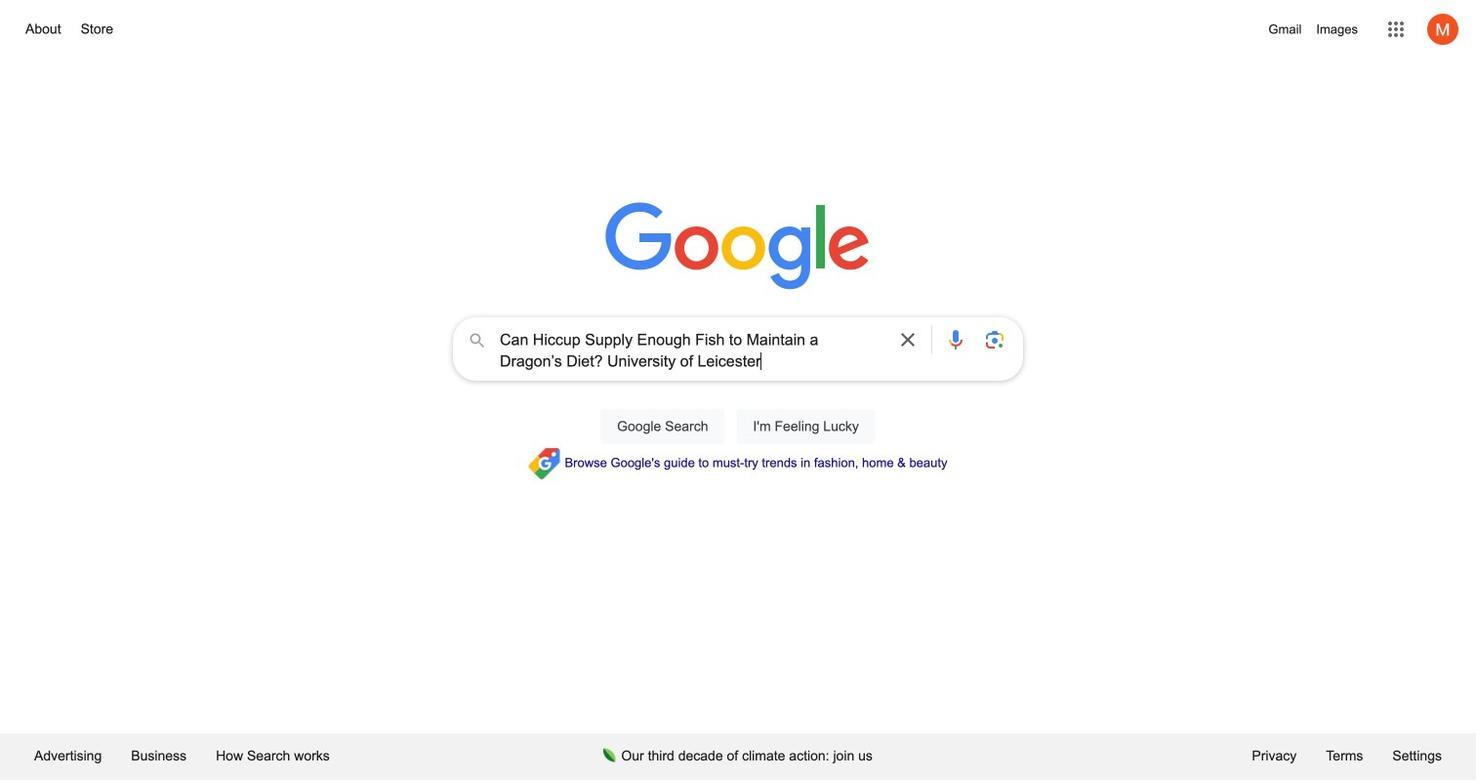 Task type: vqa. For each thing, say whether or not it's contained in the screenshot.
the Google image
yes



Task type: locate. For each thing, give the bounding box(es) containing it.
google image
[[605, 202, 871, 292]]

None search field
[[20, 311, 1457, 467]]

search by voice image
[[944, 328, 968, 352]]



Task type: describe. For each thing, give the bounding box(es) containing it.
search by image image
[[983, 328, 1007, 352]]

Search text field
[[500, 329, 885, 372]]



